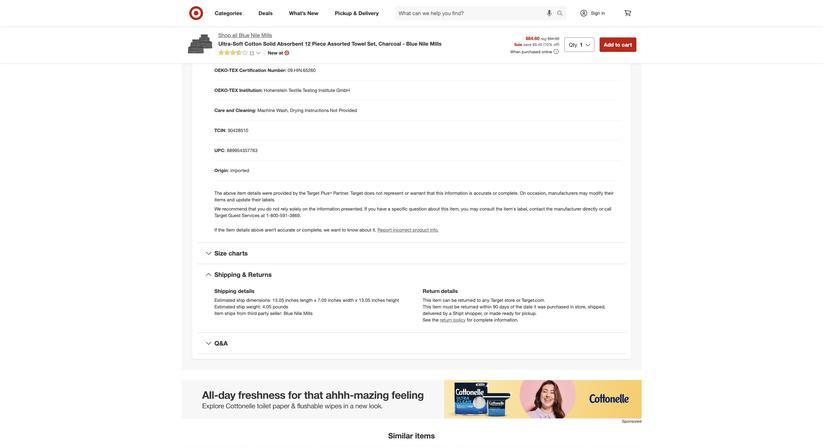 Task type: vqa. For each thing, say whether or not it's contained in the screenshot.


Task type: describe. For each thing, give the bounding box(es) containing it.
midweight
[[259, 7, 280, 13]]

0 vertical spatial be
[[452, 297, 457, 303]]

add to cart
[[604, 41, 633, 48]]

call
[[605, 206, 612, 212]]

recommend
[[222, 206, 247, 212]]

or right store
[[517, 297, 521, 303]]

item up delivered
[[433, 304, 442, 310]]

item inside shipping details estimated ship dimensions: 13.05 inches length x 7.05 inches width x 13.05 inches height estimated ship weight: 4.05 pounds item ships from third party seller: blue nile mills
[[215, 311, 224, 316]]

items inside region
[[415, 431, 435, 441]]

warrant
[[410, 190, 426, 196]]

charts
[[229, 250, 248, 257]]

details down "services"
[[236, 227, 250, 233]]

fabric weight type: midweight (450-550 gsm)
[[215, 7, 313, 13]]

certifications:
[[268, 27, 299, 33]]

1 this from the top
[[423, 297, 432, 303]]

& for pickup
[[354, 10, 357, 16]]

sign
[[591, 10, 601, 16]]

0 vertical spatial oeko-
[[340, 27, 354, 33]]

party
[[258, 311, 269, 316]]

to inside button
[[616, 41, 621, 48]]

oeko- for oeko-tex certification number: 09.hin.65260
[[215, 67, 229, 73]]

solely
[[290, 206, 301, 212]]

3 inches from the left
[[372, 297, 385, 303]]

services
[[242, 213, 260, 218]]

label,
[[518, 206, 529, 212]]

tcin : 90428510
[[215, 128, 248, 133]]

return details this item can be returned to any target store or target.com. this item must be returned within 90 days of the date it was purchased in store, shipped, delivered by a shipt shopper, or made ready for pickup. see the return policy for complete information.
[[423, 288, 606, 323]]

policy
[[454, 317, 466, 323]]

height
[[387, 297, 399, 303]]

origin : imported
[[215, 168, 249, 173]]

1 vertical spatial to
[[342, 227, 346, 233]]

protective qualities: quick dry
[[215, 47, 280, 53]]

blue inside shipping details estimated ship dimensions: 13.05 inches length x 7.05 inches width x 13.05 inches height estimated ship weight: 4.05 pounds item ships from third party seller: blue nile mills
[[284, 311, 293, 316]]

0 horizontal spatial mills
[[262, 32, 272, 38]]

consult
[[480, 206, 495, 212]]

shipped,
[[588, 304, 606, 310]]

towel
[[352, 40, 366, 47]]

3 you from the left
[[461, 206, 469, 212]]

return
[[423, 288, 440, 295]]

modify
[[590, 190, 604, 196]]

online
[[542, 49, 553, 54]]

type:
[[246, 7, 257, 13]]

2 estimated from the top
[[215, 304, 235, 310]]

on
[[303, 206, 308, 212]]

similar
[[388, 431, 413, 441]]

purchased inside the return details this item can be returned to any target store or target.com. this item must be returned within 90 days of the date it was purchased in store, shipped, delivered by a shipt shopper, or made ready for pickup. see the return policy for complete information.
[[547, 304, 569, 310]]

it.
[[373, 227, 377, 233]]

delivered
[[423, 311, 442, 316]]

similar items region
[[182, 381, 642, 449]]

imported
[[230, 168, 249, 173]]

2 ship from the top
[[237, 304, 245, 310]]

and inside the above item details were provided by the target plus™ partner. target does not represent or warrant that this information is accurate or complete. on occasion, manufacturers may modify their items and update their labels.
[[227, 197, 235, 203]]

quick
[[260, 47, 272, 53]]

1 horizontal spatial their
[[605, 190, 614, 196]]

it
[[534, 304, 537, 310]]

size charts
[[215, 250, 248, 257]]

protective
[[215, 47, 237, 53]]

1 vertical spatial their
[[252, 197, 261, 203]]

item left can
[[433, 297, 442, 303]]

or down "within"
[[484, 311, 488, 316]]

shop all blue nile mills ultra-soft cotton solid absorbent 12 piece assorted towel set, charcoal - blue nile mills
[[219, 32, 442, 47]]

this inside the above item details were provided by the target plus™ partner. target does not represent or warrant that this information is accurate or complete. on occasion, manufacturers may modify their items and update their labels.
[[436, 190, 444, 196]]

a inside the return details this item can be returned to any target store or target.com. this item must be returned within 90 days of the date it was purchased in store, shipped, delivered by a shipt shopper, or made ready for pickup. see the return policy for complete information.
[[449, 311, 452, 316]]

cotton
[[245, 40, 262, 47]]

provided
[[274, 190, 292, 196]]

directly
[[583, 206, 598, 212]]

any
[[483, 297, 490, 303]]

we
[[215, 206, 221, 212]]

1 vertical spatial returned
[[461, 304, 479, 310]]

0 horizontal spatial for
[[467, 317, 473, 323]]

0 horizontal spatial if
[[215, 227, 217, 233]]

: for origin
[[228, 168, 229, 173]]

1 horizontal spatial for
[[515, 311, 521, 316]]

if inside we recommend that you do not rely solely on the information presented. if you have a specific question about this item, you may consult the item's label, contact the manufacturer directly or call target guest services at 1-800-591-3869.
[[365, 206, 367, 212]]

what's new
[[289, 10, 319, 16]]

made
[[490, 311, 501, 316]]

1 estimated from the top
[[215, 297, 235, 303]]

delivery
[[359, 10, 379, 16]]

1 you from the left
[[258, 206, 265, 212]]

in inside the return details this item can be returned to any target store or target.com. this item must be returned within 90 days of the date it was purchased in store, shipped, delivered by a shipt shopper, or made ready for pickup. see the return policy for complete information.
[[571, 304, 574, 310]]

returns
[[248, 271, 272, 278]]

have
[[377, 206, 387, 212]]

care and cleaning: machine wash, drying instructions not provided
[[215, 108, 357, 113]]

all
[[232, 32, 238, 38]]

item,
[[450, 206, 460, 212]]

can
[[443, 297, 451, 303]]

ultra-
[[219, 40, 233, 47]]

90428510
[[228, 128, 248, 133]]

were
[[262, 190, 272, 196]]

& for shipping
[[242, 271, 247, 278]]

qualities:
[[238, 47, 259, 53]]

100
[[325, 27, 333, 33]]

oeko-tex institution: hohenstein textile testing institute gmbh
[[215, 88, 350, 93]]

: for tcin
[[225, 128, 227, 133]]

manufacturer
[[554, 206, 582, 212]]

sale
[[515, 42, 523, 47]]

2 13.05 from the left
[[359, 297, 371, 303]]

that inside we recommend that you do not rely solely on the information presented. if you have a specific question about this item, you may consult the item's label, contact the manufacturer directly or call target guest services at 1-800-591-3869.
[[249, 206, 256, 212]]

shipping details estimated ship dimensions: 13.05 inches length x 7.05 inches width x 13.05 inches height estimated ship weight: 4.05 pounds item ships from third party seller: blue nile mills
[[215, 288, 399, 316]]

above inside the above item details were provided by the target plus™ partner. target does not represent or warrant that this information is accurate or complete. on occasion, manufacturers may modify their items and update their labels.
[[224, 190, 236, 196]]

deals
[[259, 10, 273, 16]]

or right shop at the left
[[234, 27, 238, 33]]

oeko- for oeko-tex institution: hohenstein textile testing institute gmbh
[[215, 88, 229, 93]]

2 this from the top
[[423, 304, 432, 310]]

0 horizontal spatial blue
[[239, 32, 250, 38]]

the
[[215, 190, 222, 196]]

target left plus™
[[307, 190, 320, 196]]

size charts button
[[197, 243, 626, 264]]

labels.
[[262, 197, 276, 203]]

number:
[[268, 67, 287, 73]]

2 horizontal spatial blue
[[407, 40, 418, 47]]

pickup & delivery link
[[330, 6, 387, 20]]

qty
[[569, 41, 578, 48]]

presented.
[[342, 206, 363, 212]]

upc
[[215, 148, 224, 153]]

shipt
[[453, 311, 464, 316]]

the above item details were provided by the target plus™ partner. target does not represent or warrant that this information is accurate or complete. on occasion, manufacturers may modify their items and update their labels.
[[215, 190, 614, 203]]

$94.00
[[548, 36, 560, 41]]

image of ultra-soft cotton solid absorbent 12 piece assorted towel set, charcoal - blue nile mills image
[[187, 32, 213, 58]]

tex for oeko-tex certification number: 09.hin.65260
[[229, 67, 238, 73]]

testing
[[303, 88, 318, 93]]

0 vertical spatial at
[[279, 50, 283, 56]]

off
[[554, 42, 559, 47]]

2 you from the left
[[369, 206, 376, 212]]

sign in
[[591, 10, 606, 16]]

may inside the above item details were provided by the target plus™ partner. target does not represent or warrant that this information is accurate or complete. on occasion, manufacturers may modify their items and update their labels.
[[580, 190, 588, 196]]

set,
[[368, 40, 377, 47]]

0 horizontal spatial new
[[268, 50, 278, 56]]

cleaning:
[[236, 108, 256, 113]]

the down delivered
[[432, 317, 439, 323]]

item down guest
[[226, 227, 235, 233]]

1 vertical spatial above
[[251, 227, 264, 233]]

shipping & returns
[[215, 271, 272, 278]]

third
[[248, 311, 257, 316]]

2 horizontal spatial nile
[[419, 40, 429, 47]]

gmbh
[[337, 88, 350, 93]]

absorbent
[[277, 40, 304, 47]]

incorrect
[[393, 227, 412, 233]]

dimensions:
[[246, 297, 271, 303]]

0 vertical spatial nile
[[251, 32, 260, 38]]



Task type: locate. For each thing, give the bounding box(es) containing it.
shipping inside shipping details estimated ship dimensions: 13.05 inches length x 7.05 inches width x 13.05 inches height estimated ship weight: 4.05 pounds item ships from third party seller: blue nile mills
[[215, 288, 237, 295]]

see
[[423, 317, 431, 323]]

above right the the
[[224, 190, 236, 196]]

qty 1
[[569, 41, 583, 48]]

1 shipping from the top
[[215, 271, 241, 278]]

0 vertical spatial to
[[616, 41, 621, 48]]

1 vertical spatial accurate
[[278, 227, 296, 233]]

1 horizontal spatial above
[[251, 227, 264, 233]]

0 horizontal spatial inches
[[285, 297, 299, 303]]

be right can
[[452, 297, 457, 303]]

shop
[[219, 32, 231, 38]]

we
[[324, 227, 330, 233]]

update
[[236, 197, 251, 203]]

1 horizontal spatial at
[[279, 50, 283, 56]]

to right want
[[342, 227, 346, 233]]

this up delivered
[[423, 304, 432, 310]]

the right of
[[516, 304, 523, 310]]

0 vertical spatial this
[[423, 297, 432, 303]]

1 vertical spatial blue
[[407, 40, 418, 47]]

the left item's
[[496, 206, 503, 212]]

inches
[[285, 297, 299, 303], [328, 297, 342, 303], [372, 297, 385, 303]]

advertisement region
[[182, 381, 642, 419]]

by right provided
[[293, 190, 298, 196]]

shipping for shipping & returns
[[215, 271, 241, 278]]

to inside the return details this item can be returned to any target store or target.com. this item must be returned within 90 days of the date it was purchased in store, shipped, delivered by a shipt shopper, or made ready for pickup. see the return policy for complete information.
[[477, 297, 481, 303]]

1 vertical spatial that
[[249, 206, 256, 212]]

you left do at the left
[[258, 206, 265, 212]]

the up on on the left
[[299, 190, 306, 196]]

by inside the return details this item can be returned to any target store or target.com. this item must be returned within 90 days of the date it was purchased in store, shipped, delivered by a shipt shopper, or made ready for pickup. see the return policy for complete information.
[[443, 311, 448, 316]]

1 horizontal spatial if
[[365, 206, 367, 212]]

& right pickup
[[354, 10, 357, 16]]

mills inside shipping details estimated ship dimensions: 13.05 inches length x 7.05 inches width x 13.05 inches height estimated ship weight: 4.05 pounds item ships from third party seller: blue nile mills
[[304, 311, 313, 316]]

this right warrant
[[436, 190, 444, 196]]

what's new link
[[284, 6, 327, 20]]

do
[[266, 206, 272, 212]]

their left labels.
[[252, 197, 261, 203]]

details inside the return details this item can be returned to any target store or target.com. this item must be returned within 90 days of the date it was purchased in store, shipped, delivered by a shipt shopper, or made ready for pickup. see the return policy for complete information.
[[442, 288, 458, 295]]

0 horizontal spatial not
[[273, 206, 280, 212]]

1 vertical spatial by
[[293, 190, 298, 196]]

information inside the above item details were provided by the target plus™ partner. target does not represent or warrant that this information is accurate or complete. on occasion, manufacturers may modify their items and update their labels.
[[445, 190, 468, 196]]

shipping
[[215, 271, 241, 278], [215, 288, 237, 295]]

may left consult
[[470, 206, 479, 212]]

1 vertical spatial at
[[261, 213, 265, 218]]

x left 7.05
[[314, 297, 317, 303]]

about inside we recommend that you do not rely solely on the information presented. if you have a specific question about this item, you may consult the item's label, contact the manufacturer directly or call target guest services at 1-800-591-3869.
[[428, 206, 440, 212]]

that inside the above item details were provided by the target plus™ partner. target does not represent or warrant that this information is accurate or complete. on occasion, manufacturers may modify their items and update their labels.
[[427, 190, 435, 196]]

2 horizontal spatial inches
[[372, 297, 385, 303]]

accurate down 591-
[[278, 227, 296, 233]]

charcoal
[[379, 40, 402, 47]]

1
[[580, 41, 583, 48]]

2 vertical spatial mills
[[304, 311, 313, 316]]

0 vertical spatial above
[[224, 190, 236, 196]]

nile
[[251, 32, 260, 38], [419, 40, 429, 47], [294, 311, 302, 316]]

1 horizontal spatial mills
[[304, 311, 313, 316]]

0 vertical spatial this
[[436, 190, 444, 196]]

pickup.
[[522, 311, 537, 316]]

new at
[[268, 50, 283, 56]]

may inside we recommend that you do not rely solely on the information presented. if you have a specific question about this item, you may consult the item's label, contact the manufacturer directly or call target guest services at 1-800-591-3869.
[[470, 206, 479, 212]]

0 horizontal spatial a
[[388, 206, 391, 212]]

1 vertical spatial :
[[224, 148, 226, 153]]

this
[[423, 297, 432, 303], [423, 304, 432, 310]]

date
[[524, 304, 533, 310]]

details inside shipping details estimated ship dimensions: 13.05 inches length x 7.05 inches width x 13.05 inches height estimated ship weight: 4.05 pounds item ships from third party seller: blue nile mills
[[238, 288, 255, 295]]

1 horizontal spatial blue
[[284, 311, 293, 316]]

save
[[524, 42, 532, 47]]

0 horizontal spatial at
[[261, 213, 265, 218]]

in inside sign in link
[[602, 10, 606, 16]]

1 vertical spatial shipping
[[215, 288, 237, 295]]

items right similar
[[415, 431, 435, 441]]

target left does
[[351, 190, 363, 196]]

0 vertical spatial returned
[[458, 297, 476, 303]]

1 vertical spatial mills
[[430, 40, 442, 47]]

1 horizontal spatial in
[[602, 10, 606, 16]]

or left warrant
[[405, 190, 409, 196]]

1 vertical spatial this
[[423, 304, 432, 310]]

0 horizontal spatial you
[[258, 206, 265, 212]]

1 horizontal spatial may
[[580, 190, 588, 196]]

oeko- up care
[[215, 88, 229, 93]]

1 13.05 from the left
[[273, 297, 284, 303]]

or left complete,
[[297, 227, 301, 233]]

drying
[[290, 108, 304, 113]]

1 ship from the top
[[237, 297, 245, 303]]

above left aren't
[[251, 227, 264, 233]]

not inside the above item details were provided by the target plus™ partner. target does not represent or warrant that this information is accurate or complete. on occasion, manufacturers may modify their items and update their labels.
[[376, 190, 383, 196]]

item left ships
[[215, 311, 224, 316]]

2 shipping from the top
[[215, 288, 237, 295]]

11 link
[[219, 50, 261, 57]]

0 horizontal spatial accurate
[[278, 227, 296, 233]]

for down shopper,
[[467, 317, 473, 323]]

0 vertical spatial items
[[215, 197, 226, 203]]

by inside the above item details were provided by the target plus™ partner. target does not represent or warrant that this information is accurate or complete. on occasion, manufacturers may modify their items and update their labels.
[[293, 190, 298, 196]]

information left is
[[445, 190, 468, 196]]

of
[[511, 304, 515, 310]]

0 vertical spatial mills
[[262, 32, 272, 38]]

new right "what's"
[[308, 10, 319, 16]]

tex for oeko-tex institution: hohenstein textile testing institute gmbh
[[229, 88, 238, 93]]

tex left institution:
[[229, 88, 238, 93]]

1 horizontal spatial not
[[376, 190, 383, 196]]

the right on on the left
[[309, 206, 316, 212]]

to
[[616, 41, 621, 48], [342, 227, 346, 233], [477, 297, 481, 303]]

inches left height
[[372, 297, 385, 303]]

2 horizontal spatial mills
[[430, 40, 442, 47]]

2 horizontal spatial you
[[461, 206, 469, 212]]

0 vertical spatial for
[[515, 311, 521, 316]]

1 horizontal spatial that
[[427, 190, 435, 196]]

to left any
[[477, 297, 481, 303]]

nile down length
[[294, 311, 302, 316]]

know
[[348, 227, 359, 233]]

mills up 'solid'
[[262, 32, 272, 38]]

target up 90 on the right bottom of the page
[[491, 297, 504, 303]]

solid
[[263, 40, 276, 47]]

assorted
[[328, 40, 350, 47]]

standard
[[300, 27, 324, 33]]

tex
[[354, 27, 363, 33], [229, 67, 238, 73], [229, 88, 238, 93]]

blue
[[239, 32, 250, 38], [407, 40, 418, 47], [284, 311, 293, 316]]

sign in link
[[575, 6, 616, 20]]

search button
[[554, 6, 570, 22]]

not right does
[[376, 190, 383, 196]]

2 vertical spatial oeko-
[[215, 88, 229, 93]]

at inside we recommend that you do not rely solely on the information presented. if you have a specific question about this item, you may consult the item's label, contact the manufacturer directly or call target guest services at 1-800-591-3869.
[[261, 213, 265, 218]]

what's
[[289, 10, 306, 16]]

information inside we recommend that you do not rely solely on the information presented. if you have a specific question about this item, you may consult the item's label, contact the manufacturer directly or call target guest services at 1-800-591-3869.
[[317, 206, 340, 212]]

)
[[559, 42, 560, 47]]

1 vertical spatial ship
[[237, 304, 245, 310]]

a right have
[[388, 206, 391, 212]]

oeko- up assorted
[[340, 27, 354, 33]]

in right the sign
[[602, 10, 606, 16]]

1 vertical spatial information
[[317, 206, 340, 212]]

1 inches from the left
[[285, 297, 299, 303]]

What can we help you find? suggestions appear below search field
[[395, 6, 559, 20]]

2 inches from the left
[[328, 297, 342, 303]]

cart
[[622, 41, 633, 48]]

& inside pickup & delivery link
[[354, 10, 357, 16]]

by right 100
[[334, 27, 339, 33]]

must
[[443, 304, 453, 310]]

90
[[493, 304, 498, 310]]

tex down 11 link
[[229, 67, 238, 73]]

-
[[403, 40, 405, 47]]

1 horizontal spatial by
[[334, 27, 339, 33]]

a up return policy link
[[449, 311, 452, 316]]

if the item details above aren't accurate or complete, we want to know about it. report incorrect product info.
[[215, 227, 439, 233]]

you left have
[[369, 206, 376, 212]]

by for the
[[293, 190, 298, 196]]

we recommend that you do not rely solely on the information presented. if you have a specific question about this item, you may consult the item's label, contact the manufacturer directly or call target guest services at 1-800-591-3869.
[[215, 206, 612, 218]]

may left modify
[[580, 190, 588, 196]]

1 vertical spatial and
[[227, 197, 235, 203]]

by for oeko-
[[334, 27, 339, 33]]

that up "services"
[[249, 206, 256, 212]]

piece
[[312, 40, 326, 47]]

a inside we recommend that you do not rely solely on the information presented. if you have a specific question about this item, you may consult the item's label, contact the manufacturer directly or call target guest services at 1-800-591-3869.
[[388, 206, 391, 212]]

be up shipt on the bottom right of page
[[455, 304, 460, 310]]

and up recommend
[[227, 197, 235, 203]]

1 vertical spatial may
[[470, 206, 479, 212]]

1 horizontal spatial accurate
[[474, 190, 492, 196]]

the inside the above item details were provided by the target plus™ partner. target does not represent or warrant that this information is accurate or complete. on occasion, manufacturers may modify their items and update their labels.
[[299, 190, 306, 196]]

details inside the above item details were provided by the target plus™ partner. target does not represent or warrant that this information is accurate or complete. on occasion, manufacturers may modify their items and update their labels.
[[248, 190, 261, 196]]

1 horizontal spatial about
[[428, 206, 440, 212]]

1 vertical spatial items
[[415, 431, 435, 441]]

oeko- down protective
[[215, 67, 229, 73]]

at
[[279, 50, 283, 56], [261, 213, 265, 218]]

target inside the return details this item can be returned to any target store or target.com. this item must be returned within 90 days of the date it was purchased in store, shipped, delivered by a shipt shopper, or made ready for pickup. see the return policy for complete information.
[[491, 297, 504, 303]]

shipping & returns button
[[197, 264, 626, 285]]

weight
[[229, 7, 245, 13]]

0 vertical spatial in
[[602, 10, 606, 16]]

accurate inside the above item details were provided by the target plus™ partner. target does not represent or warrant that this information is accurate or complete. on occasion, manufacturers may modify their items and update their labels.
[[474, 190, 492, 196]]

return
[[440, 317, 452, 323]]

purchased right was
[[547, 304, 569, 310]]

oeko-
[[340, 27, 354, 33], [215, 67, 229, 73], [215, 88, 229, 93]]

0 vertical spatial ship
[[237, 297, 245, 303]]

0 vertical spatial their
[[605, 190, 614, 196]]

manufacturers
[[549, 190, 578, 196]]

and right care
[[226, 108, 235, 113]]

not inside we recommend that you do not rely solely on the information presented. if you have a specific question about this item, you may consult the item's label, contact the manufacturer directly or call target guest services at 1-800-591-3869.
[[273, 206, 280, 212]]

in left 'store,'
[[571, 304, 574, 310]]

0 vertical spatial :
[[225, 128, 227, 133]]

0 horizontal spatial to
[[342, 227, 346, 233]]

0 vertical spatial tex
[[354, 27, 363, 33]]

shipping up ships
[[215, 288, 237, 295]]

0 vertical spatial blue
[[239, 32, 250, 38]]

9.40
[[535, 42, 543, 47]]

nile up cotton
[[251, 32, 260, 38]]

this left item,
[[441, 206, 449, 212]]

information
[[445, 190, 468, 196], [317, 206, 340, 212]]

: left 889954357763
[[224, 148, 226, 153]]

dry
[[273, 47, 280, 53]]

0 horizontal spatial that
[[249, 206, 256, 212]]

2 vertical spatial blue
[[284, 311, 293, 316]]

about right question on the top of the page
[[428, 206, 440, 212]]

0 vertical spatial accurate
[[474, 190, 492, 196]]

1 vertical spatial this
[[441, 206, 449, 212]]

1 vertical spatial &
[[242, 271, 247, 278]]

for right ready
[[515, 311, 521, 316]]

2 vertical spatial by
[[443, 311, 448, 316]]

care
[[215, 108, 225, 113]]

1-
[[266, 213, 271, 218]]

shipping down size charts
[[215, 271, 241, 278]]

2 vertical spatial nile
[[294, 311, 302, 316]]

13.05 right width
[[359, 297, 371, 303]]

2 vertical spatial :
[[228, 168, 229, 173]]

information down plus™
[[317, 206, 340, 212]]

the right contact
[[547, 206, 553, 212]]

0 horizontal spatial about
[[360, 227, 372, 233]]

1 vertical spatial if
[[215, 227, 217, 233]]

1 vertical spatial be
[[455, 304, 460, 310]]

1 horizontal spatial inches
[[328, 297, 342, 303]]

this inside we recommend that you do not rely solely on the information presented. if you have a specific question about this item, you may consult the item's label, contact the manufacturer directly or call target guest services at 1-800-591-3869.
[[441, 206, 449, 212]]

shipping inside dropdown button
[[215, 271, 241, 278]]

mills right -
[[430, 40, 442, 47]]

is
[[469, 190, 473, 196]]

soft
[[233, 40, 243, 47]]

target down we
[[215, 213, 227, 218]]

or
[[234, 27, 238, 33], [405, 190, 409, 196], [493, 190, 497, 196], [600, 206, 604, 212], [297, 227, 301, 233], [517, 297, 521, 303], [484, 311, 488, 316]]

size
[[215, 250, 227, 257]]

to right add
[[616, 41, 621, 48]]

1 horizontal spatial items
[[415, 431, 435, 441]]

categories link
[[209, 6, 250, 20]]

1 horizontal spatial purchased
[[547, 304, 569, 310]]

0 vertical spatial information
[[445, 190, 468, 196]]

inches right 7.05
[[328, 297, 342, 303]]

items
[[215, 197, 226, 203], [415, 431, 435, 441]]

1 horizontal spatial new
[[308, 10, 319, 16]]

0 horizontal spatial 13.05
[[273, 297, 284, 303]]

1 horizontal spatial you
[[369, 206, 376, 212]]

: left the 90428510
[[225, 128, 227, 133]]

0 vertical spatial and
[[226, 108, 235, 113]]

& left returns
[[242, 271, 247, 278]]

blue down pounds
[[284, 311, 293, 316]]

0 vertical spatial that
[[427, 190, 435, 196]]

and
[[226, 108, 235, 113], [227, 197, 235, 203]]

1 vertical spatial for
[[467, 317, 473, 323]]

their right modify
[[605, 190, 614, 196]]

plus™
[[321, 190, 332, 196]]

: for upc
[[224, 148, 226, 153]]

ships
[[225, 311, 236, 316]]

0 horizontal spatial x
[[314, 297, 317, 303]]

mills
[[262, 32, 272, 38], [430, 40, 442, 47], [304, 311, 313, 316]]

industry
[[215, 27, 233, 33]]

09.hin.65260
[[288, 67, 316, 73]]

target inside we recommend that you do not rely solely on the information presented. if you have a specific question about this item, you may consult the item's label, contact the manufacturer directly or call target guest services at 1-800-591-3869.
[[215, 213, 227, 218]]

0 horizontal spatial their
[[252, 197, 261, 203]]

q&a
[[215, 340, 228, 347]]

1 x from the left
[[314, 297, 317, 303]]

the down we
[[218, 227, 225, 233]]

or left complete.
[[493, 190, 497, 196]]

1 horizontal spatial a
[[449, 311, 452, 316]]

you right item,
[[461, 206, 469, 212]]

1 vertical spatial estimated
[[215, 304, 235, 310]]

blue right -
[[407, 40, 418, 47]]

occasion,
[[528, 190, 547, 196]]

1 horizontal spatial information
[[445, 190, 468, 196]]

1 horizontal spatial to
[[477, 297, 481, 303]]

if down we
[[215, 227, 217, 233]]

about left it.
[[360, 227, 372, 233]]

or left call on the right of page
[[600, 206, 604, 212]]

rely
[[281, 206, 288, 212]]

0 horizontal spatial purchased
[[522, 49, 541, 54]]

item up update at the left top of page
[[237, 190, 246, 196]]

estimated
[[215, 297, 235, 303], [215, 304, 235, 310]]

details up can
[[442, 288, 458, 295]]

nile inside shipping details estimated ship dimensions: 13.05 inches length x 7.05 inches width x 13.05 inches height estimated ship weight: 4.05 pounds item ships from third party seller: blue nile mills
[[294, 311, 302, 316]]

industry or government certifications: standard 100 by oeko-tex
[[215, 27, 363, 33]]

accurate right is
[[474, 190, 492, 196]]

0 vertical spatial &
[[354, 10, 357, 16]]

blue right all
[[239, 32, 250, 38]]

inches up pounds
[[285, 297, 299, 303]]

item inside the above item details were provided by the target plus™ partner. target does not represent or warrant that this information is accurate or complete. on occasion, manufacturers may modify their items and update their labels.
[[237, 190, 246, 196]]

that right warrant
[[427, 190, 435, 196]]

at down absorbent
[[279, 50, 283, 56]]

not up 800-
[[273, 206, 280, 212]]

& inside the "shipping & returns" dropdown button
[[242, 271, 247, 278]]

on
[[520, 190, 526, 196]]

origin
[[215, 168, 228, 173]]

purchased down $
[[522, 49, 541, 54]]

0 horizontal spatial information
[[317, 206, 340, 212]]

0 vertical spatial if
[[365, 206, 367, 212]]

shipping for shipping details estimated ship dimensions: 13.05 inches length x 7.05 inches width x 13.05 inches height estimated ship weight: 4.05 pounds item ships from third party seller: blue nile mills
[[215, 288, 237, 295]]

tex up towel
[[354, 27, 363, 33]]

this down return
[[423, 297, 432, 303]]

0 vertical spatial estimated
[[215, 297, 235, 303]]

about
[[428, 206, 440, 212], [360, 227, 372, 233]]

1 horizontal spatial 13.05
[[359, 297, 371, 303]]

by up return
[[443, 311, 448, 316]]

mills down length
[[304, 311, 313, 316]]

items inside the above item details were provided by the target plus™ partner. target does not represent or warrant that this information is accurate or complete. on occasion, manufacturers may modify their items and update their labels.
[[215, 197, 226, 203]]

or inside we recommend that you do not rely solely on the information presented. if you have a specific question about this item, you may consult the item's label, contact the manufacturer directly or call target guest services at 1-800-591-3869.
[[600, 206, 604, 212]]

13.05 up pounds
[[273, 297, 284, 303]]

at left 1-
[[261, 213, 265, 218]]

items down the the
[[215, 197, 226, 203]]

partner.
[[334, 190, 349, 196]]

1 vertical spatial about
[[360, 227, 372, 233]]

2 x from the left
[[355, 297, 358, 303]]

x right width
[[355, 297, 358, 303]]

1 horizontal spatial &
[[354, 10, 357, 16]]

0 vertical spatial a
[[388, 206, 391, 212]]

for
[[515, 311, 521, 316], [467, 317, 473, 323]]

0 horizontal spatial items
[[215, 197, 226, 203]]

accurate
[[474, 190, 492, 196], [278, 227, 296, 233]]

nile right -
[[419, 40, 429, 47]]

new down 'solid'
[[268, 50, 278, 56]]

0 vertical spatial shipping
[[215, 271, 241, 278]]



